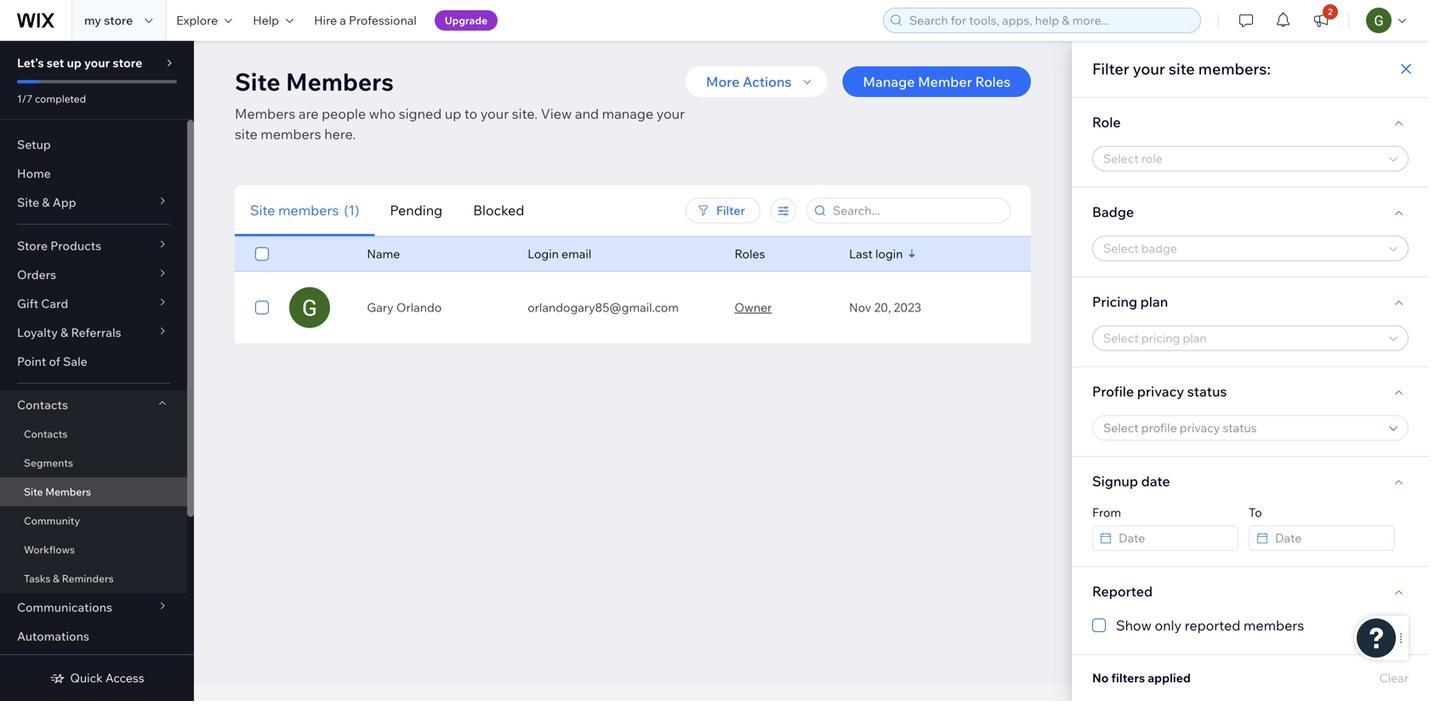 Task type: locate. For each thing, give the bounding box(es) containing it.
workflows link
[[0, 535, 187, 564]]

point
[[17, 354, 46, 369]]

0 horizontal spatial date field
[[1114, 526, 1233, 550]]

2 horizontal spatial &
[[61, 325, 68, 340]]

0 vertical spatial members
[[286, 67, 394, 97]]

0 vertical spatial roles
[[975, 73, 1011, 90]]

filter button
[[686, 198, 761, 223]]

2023
[[894, 300, 921, 315]]

contacts inside dropdown button
[[17, 397, 68, 412]]

more actions
[[706, 73, 792, 90]]

badge
[[1092, 203, 1134, 220]]

site
[[1169, 59, 1195, 78], [235, 125, 258, 143]]

0 horizontal spatial filter
[[716, 203, 745, 218]]

roles right member
[[975, 73, 1011, 90]]

manage member roles button
[[843, 66, 1031, 97]]

1 horizontal spatial &
[[53, 572, 60, 585]]

store
[[104, 13, 133, 28], [113, 55, 142, 70]]

0 vertical spatial up
[[67, 55, 82, 70]]

1 horizontal spatial date field
[[1270, 526, 1389, 550]]

members up community
[[45, 485, 91, 498]]

to
[[464, 105, 478, 122]]

people
[[322, 105, 366, 122]]

filter
[[1092, 59, 1130, 78], [716, 203, 745, 218]]

1 vertical spatial &
[[61, 325, 68, 340]]

2 vertical spatial members
[[45, 485, 91, 498]]

workflows
[[24, 543, 75, 556]]

members inside site members members are people who signed up to your site. view and manage your site members here.
[[261, 125, 321, 143]]

profile
[[1092, 383, 1134, 400]]

store down the my store
[[113, 55, 142, 70]]

0 horizontal spatial &
[[42, 195, 50, 210]]

Date field
[[1114, 526, 1233, 550], [1270, 526, 1389, 550]]

tasks & reminders link
[[0, 564, 187, 593]]

& left app
[[42, 195, 50, 210]]

1 vertical spatial members
[[235, 105, 295, 122]]

your
[[84, 55, 110, 70], [1133, 59, 1165, 78], [481, 105, 509, 122], [657, 105, 685, 122]]

& for loyalty
[[61, 325, 68, 340]]

1 horizontal spatial site
[[1169, 59, 1195, 78]]

applied
[[1148, 670, 1191, 685]]

20,
[[874, 300, 891, 315]]

gary orlando image
[[289, 287, 330, 328]]

quick
[[70, 670, 103, 685]]

site inside site members members are people who signed up to your site. view and manage your site members here.
[[235, 67, 281, 97]]

filter for filter
[[716, 203, 745, 218]]

contacts up segments
[[24, 428, 68, 440]]

community link
[[0, 506, 187, 535]]

members inside 'link'
[[45, 485, 91, 498]]

site for site & app
[[17, 195, 39, 210]]

site members link
[[0, 477, 187, 506]]

Select badge field
[[1098, 237, 1384, 260]]

my store
[[84, 13, 133, 28]]

1 vertical spatial members
[[278, 202, 339, 219]]

community
[[24, 514, 80, 527]]

0 horizontal spatial roles
[[735, 246, 765, 261]]

pending
[[390, 202, 443, 219]]

Show only reported members checkbox
[[1092, 615, 1409, 636]]

contacts
[[17, 397, 68, 412], [24, 428, 68, 440]]

email
[[562, 246, 592, 261]]

communications button
[[0, 593, 187, 622]]

0 vertical spatial filter
[[1092, 59, 1130, 78]]

members up people
[[286, 67, 394, 97]]

of
[[49, 354, 60, 369]]

roles down filter button at the top
[[735, 246, 765, 261]]

manage
[[863, 73, 915, 90]]

1 vertical spatial roles
[[735, 246, 765, 261]]

hire
[[314, 13, 337, 28]]

date field for to
[[1270, 526, 1389, 550]]

home link
[[0, 159, 187, 188]]

1 horizontal spatial filter
[[1092, 59, 1130, 78]]

store inside sidebar element
[[113, 55, 142, 70]]

None checkbox
[[255, 297, 269, 318]]

filters
[[1112, 670, 1145, 685]]

privacy
[[1137, 383, 1184, 400]]

signup
[[1092, 472, 1138, 489]]

1 vertical spatial site
[[235, 125, 258, 143]]

date field for from
[[1114, 526, 1233, 550]]

1 date field from the left
[[1114, 526, 1233, 550]]

members down are
[[261, 125, 321, 143]]

1 horizontal spatial roles
[[975, 73, 1011, 90]]

filter inside button
[[716, 203, 745, 218]]

site members members are people who signed up to your site. view and manage your site members here.
[[235, 67, 685, 143]]

members left are
[[235, 105, 295, 122]]

site members
[[24, 485, 91, 498]]

gary
[[367, 300, 394, 315]]

2 date field from the left
[[1270, 526, 1389, 550]]

& inside dropdown button
[[61, 325, 68, 340]]

2 vertical spatial members
[[1244, 617, 1304, 634]]

manage
[[602, 105, 654, 122]]

app
[[53, 195, 76, 210]]

pricing plan
[[1092, 293, 1168, 310]]

site & app
[[17, 195, 76, 210]]

store products button
[[0, 231, 187, 260]]

up right set
[[67, 55, 82, 70]]

gift
[[17, 296, 38, 311]]

referrals
[[71, 325, 121, 340]]

store right the my
[[104, 13, 133, 28]]

from
[[1092, 505, 1121, 520]]

1 vertical spatial contacts
[[24, 428, 68, 440]]

1 horizontal spatial up
[[445, 105, 461, 122]]

members
[[286, 67, 394, 97], [235, 105, 295, 122], [45, 485, 91, 498]]

members for site members
[[45, 485, 91, 498]]

Search for tools, apps, help & more... field
[[904, 9, 1195, 32]]

members for site members members are people who signed up to your site. view and manage your site members here.
[[286, 67, 394, 97]]

completed
[[35, 92, 86, 105]]

site inside "site members" 'link'
[[24, 485, 43, 498]]

site inside site & app popup button
[[17, 195, 39, 210]]

0 horizontal spatial site
[[235, 125, 258, 143]]

& for tasks
[[53, 572, 60, 585]]

date
[[1141, 472, 1170, 489]]

& right loyalty
[[61, 325, 68, 340]]

None checkbox
[[255, 244, 269, 264]]

automations
[[17, 629, 89, 644]]

up left to at the top left of page
[[445, 105, 461, 122]]

site for site members members are people who signed up to your site. view and manage your site members here.
[[235, 67, 281, 97]]

& inside popup button
[[42, 195, 50, 210]]

0 vertical spatial members
[[261, 125, 321, 143]]

1 vertical spatial up
[[445, 105, 461, 122]]

store products
[[17, 238, 101, 253]]

point of sale link
[[0, 347, 187, 376]]

0 vertical spatial &
[[42, 195, 50, 210]]

Search... field
[[828, 199, 1005, 222]]

tab list
[[235, 185, 625, 237]]

1/7 completed
[[17, 92, 86, 105]]

0 vertical spatial contacts
[[17, 397, 68, 412]]

members:
[[1199, 59, 1271, 78]]

point of sale
[[17, 354, 87, 369]]

roles inside 'button'
[[975, 73, 1011, 90]]

upgrade
[[445, 14, 488, 27]]

up
[[67, 55, 82, 70], [445, 105, 461, 122]]

2 vertical spatial &
[[53, 572, 60, 585]]

&
[[42, 195, 50, 210], [61, 325, 68, 340], [53, 572, 60, 585]]

members right reported at the right of page
[[1244, 617, 1304, 634]]

1 vertical spatial store
[[113, 55, 142, 70]]

reported
[[1185, 617, 1241, 634]]

no filters applied
[[1092, 670, 1191, 685]]

0 vertical spatial site
[[1169, 59, 1195, 78]]

& right tasks
[[53, 572, 60, 585]]

contacts down point of sale
[[17, 397, 68, 412]]

loyalty & referrals
[[17, 325, 121, 340]]

0 horizontal spatial up
[[67, 55, 82, 70]]

contacts for 'contacts' dropdown button
[[17, 397, 68, 412]]

members left (1)
[[278, 202, 339, 219]]

a
[[340, 13, 346, 28]]

site inside site members members are people who signed up to your site. view and manage your site members here.
[[235, 125, 258, 143]]

1 vertical spatial filter
[[716, 203, 745, 218]]

gift card
[[17, 296, 68, 311]]

site for site members
[[24, 485, 43, 498]]



Task type: vqa. For each thing, say whether or not it's contained in the screenshot.
'Sidebar' element at the left of page
yes



Task type: describe. For each thing, give the bounding box(es) containing it.
orders
[[17, 267, 56, 282]]

contacts button
[[0, 391, 187, 419]]

tasks & reminders
[[24, 572, 114, 585]]

tab list containing site members
[[235, 185, 625, 237]]

up inside site members members are people who signed up to your site. view and manage your site members here.
[[445, 105, 461, 122]]

actions
[[743, 73, 792, 90]]

contacts for the contacts link
[[24, 428, 68, 440]]

owner
[[735, 300, 772, 315]]

Select profile privacy status field
[[1098, 416, 1384, 440]]

my
[[84, 13, 101, 28]]

segments
[[24, 456, 73, 469]]

profile privacy status
[[1092, 383, 1227, 400]]

sale
[[63, 354, 87, 369]]

blocked button
[[458, 185, 540, 237]]

2
[[1328, 6, 1333, 17]]

orlando
[[396, 300, 442, 315]]

quick access button
[[50, 670, 144, 686]]

status
[[1187, 383, 1227, 400]]

setup
[[17, 137, 51, 152]]

member
[[918, 73, 972, 90]]

site members (1)
[[250, 202, 359, 219]]

more actions button
[[686, 66, 827, 97]]

signed
[[399, 105, 442, 122]]

are
[[299, 105, 319, 122]]

site for site members (1)
[[250, 202, 275, 219]]

communications
[[17, 600, 112, 615]]

& for site
[[42, 195, 50, 210]]

segments link
[[0, 448, 187, 477]]

contacts link
[[0, 419, 187, 448]]

nov
[[849, 300, 872, 315]]

and
[[575, 105, 599, 122]]

filter for filter your site members:
[[1092, 59, 1130, 78]]

name
[[367, 246, 400, 261]]

site & app button
[[0, 188, 187, 217]]

2 button
[[1303, 0, 1340, 41]]

plan
[[1141, 293, 1168, 310]]

hire a professional link
[[304, 0, 427, 41]]

who
[[369, 105, 396, 122]]

help
[[253, 13, 279, 28]]

pending button
[[375, 185, 458, 237]]

members inside show only reported members checkbox
[[1244, 617, 1304, 634]]

only
[[1155, 617, 1182, 634]]

blocked
[[473, 202, 524, 219]]

store
[[17, 238, 48, 253]]

setup link
[[0, 130, 187, 159]]

loyalty & referrals button
[[0, 318, 187, 347]]

more
[[706, 73, 740, 90]]

filter your site members:
[[1092, 59, 1271, 78]]

show only reported members
[[1116, 617, 1304, 634]]

login
[[528, 246, 559, 261]]

1/7
[[17, 92, 33, 105]]

Select pricing plan field
[[1098, 326, 1384, 350]]

Select role field
[[1098, 147, 1384, 171]]

orders button
[[0, 260, 187, 289]]

gary orlando
[[367, 300, 442, 315]]

access
[[105, 670, 144, 685]]

home
[[17, 166, 51, 181]]

0 vertical spatial store
[[104, 13, 133, 28]]

role
[[1092, 113, 1121, 130]]

up inside sidebar element
[[67, 55, 82, 70]]

explore
[[176, 13, 218, 28]]

to
[[1249, 505, 1262, 520]]

here.
[[324, 125, 356, 143]]

let's set up your store
[[17, 55, 142, 70]]

show
[[1116, 617, 1152, 634]]

let's
[[17, 55, 44, 70]]

quick access
[[70, 670, 144, 685]]

members inside tab list
[[278, 202, 339, 219]]

upgrade button
[[435, 10, 498, 31]]

sidebar element
[[0, 41, 194, 701]]

nov 20, 2023
[[849, 300, 921, 315]]

(1)
[[344, 202, 359, 219]]

pricing
[[1092, 293, 1138, 310]]

last login
[[849, 246, 903, 261]]

tasks
[[24, 572, 51, 585]]

your inside sidebar element
[[84, 55, 110, 70]]

manage member roles
[[863, 73, 1011, 90]]

professional
[[349, 13, 417, 28]]

set
[[47, 55, 64, 70]]

view
[[541, 105, 572, 122]]

reported
[[1092, 583, 1153, 600]]

loyalty
[[17, 325, 58, 340]]



